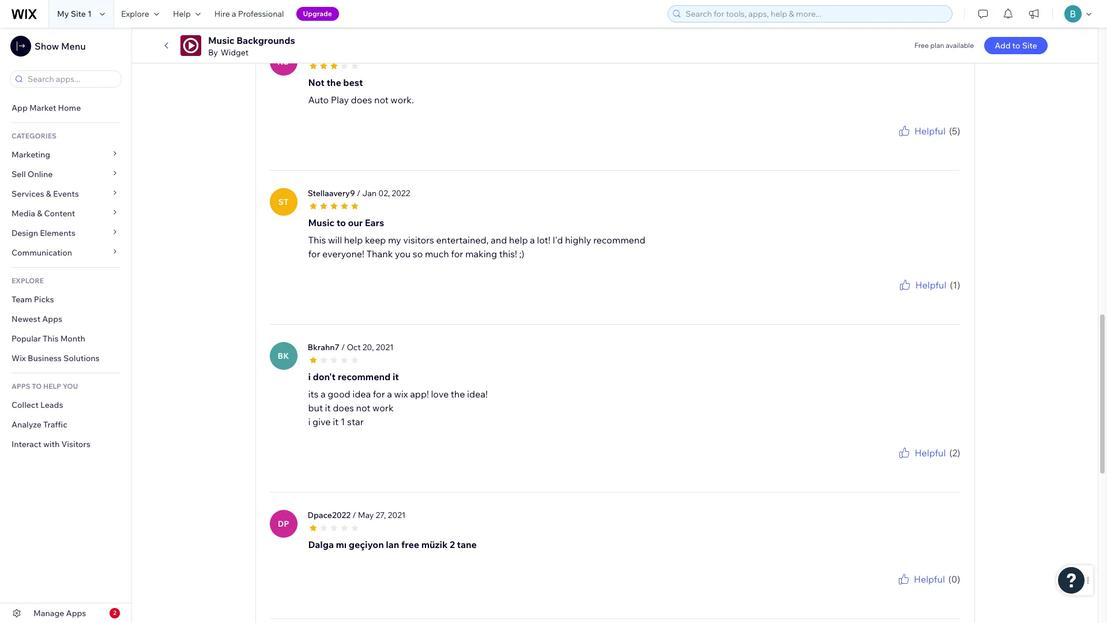 Task type: describe. For each thing, give the bounding box(es) containing it.
music backgrounds by widget
[[208, 35, 295, 58]]

dalga
[[308, 539, 334, 550]]

thank you for your feedback for (0)
[[869, 586, 961, 595]]

categories
[[12, 132, 57, 140]]

a inside music to our ears this will help keep my visitors entertained, and help a lot! i'd highly recommend for everyone! thank you so much for making this! ;)
[[530, 234, 535, 246]]

marketing link
[[0, 145, 132, 164]]

feedback for (5)
[[931, 138, 961, 146]]

visitors
[[404, 234, 434, 246]]

communication
[[12, 248, 74, 258]]

1 i from the top
[[308, 371, 311, 382]]

feedback for (0)
[[931, 586, 961, 595]]

market
[[29, 103, 56, 113]]

events
[[53, 189, 79, 199]]

my
[[388, 234, 401, 246]]

a left wix
[[387, 388, 392, 400]]

marketing
[[12, 149, 50, 160]]

with
[[43, 439, 60, 449]]

my
[[57, 9, 69, 19]]

& for content
[[37, 208, 42, 219]]

highly
[[565, 234, 592, 246]]

media & content
[[12, 208, 75, 219]]

app market home link
[[0, 98, 132, 118]]

team picks link
[[0, 290, 132, 309]]

plan
[[931, 41, 945, 50]]

newest
[[12, 314, 40, 324]]

Search for tools, apps, help & more... field
[[683, 6, 949, 22]]

dpace2022
[[308, 510, 351, 520]]

analyze traffic link
[[0, 415, 132, 434]]

stellaavery9
[[308, 188, 355, 198]]

will
[[328, 234, 342, 246]]

much
[[425, 248, 449, 259]]

design
[[12, 228, 38, 238]]

leads
[[40, 400, 63, 410]]

the inside i don't recommend it its a good idea for a wix app! love the idea! but it does not work i give it 1 star
[[451, 388, 465, 400]]

don't
[[313, 371, 336, 382]]

2 inside sidebar element
[[113, 609, 116, 617]]

solutions
[[63, 353, 100, 364]]

team
[[12, 294, 32, 305]]

wix
[[394, 388, 408, 400]]

a right "its"
[[321, 388, 326, 400]]

visitors
[[61, 439, 90, 449]]

dalga mı geçiyon lan free müzik 2 tane
[[308, 539, 477, 550]]

media
[[12, 208, 35, 219]]

help button
[[166, 0, 208, 28]]

1 inside i don't recommend it its a good idea for a wix app! love the idea! but it does not work i give it 1 star
[[341, 416, 345, 427]]

this!
[[499, 248, 517, 259]]

stellaavery9 / jan 02, 2022
[[308, 188, 410, 198]]

love
[[431, 388, 449, 400]]

making
[[466, 248, 497, 259]]

thank inside music to our ears this will help keep my visitors entertained, and help a lot! i'd highly recommend for everyone! thank you so much for making this! ;)
[[367, 248, 393, 259]]

elements
[[40, 228, 75, 238]]

free
[[915, 41, 929, 50]]

online
[[28, 169, 53, 179]]

feedback for (1)
[[931, 292, 961, 300]]

bkrahn7 / oct 20, 2021
[[308, 342, 394, 352]]

help
[[173, 9, 191, 19]]

auto
[[308, 94, 329, 105]]

collect leads
[[12, 400, 63, 410]]

sell online
[[12, 169, 53, 179]]

communication link
[[0, 243, 132, 263]]

wix
[[12, 353, 26, 364]]

manage apps
[[33, 608, 86, 619]]

add to site
[[995, 40, 1038, 51]]

so
[[413, 248, 423, 259]]

a inside the hire a professional link
[[232, 9, 236, 19]]

but
[[308, 402, 323, 413]]

0 horizontal spatial it
[[325, 402, 331, 413]]

lan
[[386, 539, 399, 550]]

interact with visitors
[[12, 439, 90, 449]]

thank for (2)
[[869, 460, 889, 468]]

wix business solutions
[[12, 353, 100, 364]]

collect
[[12, 400, 39, 410]]

menu
[[61, 40, 86, 52]]

thank for (0)
[[869, 586, 889, 595]]

ko
[[278, 56, 290, 67]]

2 help from the left
[[509, 234, 528, 246]]

thank for (5)
[[869, 138, 889, 146]]

your for (2)
[[915, 460, 929, 468]]

upgrade button
[[296, 7, 339, 21]]

interact
[[12, 439, 41, 449]]

you for (5)
[[891, 138, 903, 146]]

this inside music to our ears this will help keep my visitors entertained, and help a lot! i'd highly recommend for everyone! thank you so much for making this! ;)
[[308, 234, 326, 246]]

newest apps link
[[0, 309, 132, 329]]

you for (2)
[[891, 460, 903, 468]]

i'd
[[553, 234, 563, 246]]

music for music backgrounds by widget
[[208, 35, 235, 46]]

bkrahn7
[[308, 342, 340, 352]]

app market home
[[12, 103, 81, 113]]

your for (0)
[[915, 586, 929, 595]]

available
[[946, 41, 975, 50]]

helpful button for (1)
[[899, 278, 947, 292]]

free plan available
[[915, 41, 975, 50]]

you
[[63, 382, 78, 391]]

does inside i don't recommend it its a good idea for a wix app! love the idea! but it does not work i give it 1 star
[[333, 402, 354, 413]]

1 help from the left
[[344, 234, 363, 246]]

help
[[43, 382, 61, 391]]

to
[[32, 382, 42, 391]]

st
[[278, 197, 289, 207]]

thank for (1)
[[869, 292, 889, 300]]

recommend inside i don't recommend it its a good idea for a wix app! love the idea! but it does not work i give it 1 star
[[338, 371, 391, 382]]

oct
[[347, 342, 361, 352]]

traffic
[[43, 419, 67, 430]]

business
[[28, 353, 62, 364]]

2022
[[392, 188, 410, 198]]

design elements
[[12, 228, 75, 238]]

wix business solutions link
[[0, 349, 132, 368]]

music backgrounds logo image
[[181, 35, 201, 56]]

mı
[[336, 539, 347, 550]]

2 vertical spatial /
[[353, 510, 356, 520]]

professional
[[238, 9, 284, 19]]

Search apps... field
[[24, 71, 118, 87]]

to for music
[[337, 217, 346, 228]]



Task type: locate. For each thing, give the bounding box(es) containing it.
help up ;)
[[509, 234, 528, 246]]

thank you for your feedback down the (2)
[[869, 460, 961, 468]]

apps for newest apps
[[42, 314, 62, 324]]

1 horizontal spatial this
[[308, 234, 326, 246]]

thank you for your feedback down (0)
[[869, 586, 961, 595]]

0 vertical spatial /
[[357, 188, 361, 198]]

music up 'by'
[[208, 35, 235, 46]]

services & events link
[[0, 184, 132, 204]]

0 horizontal spatial to
[[337, 217, 346, 228]]

0 horizontal spatial /
[[342, 342, 345, 352]]

help up everyone!
[[344, 234, 363, 246]]

dpace2022 / may 27, 2021
[[308, 510, 406, 520]]

1 vertical spatial recommend
[[338, 371, 391, 382]]

to for add
[[1013, 40, 1021, 51]]

/ for our
[[357, 188, 361, 198]]

this left will
[[308, 234, 326, 246]]

music inside music to our ears this will help keep my visitors entertained, and help a lot! i'd highly recommend for everyone! thank you so much for making this! ;)
[[308, 217, 335, 228]]

1 horizontal spatial apps
[[66, 608, 86, 619]]

3 your from the top
[[915, 460, 929, 468]]

services & events
[[12, 189, 79, 199]]

1 horizontal spatial to
[[1013, 40, 1021, 51]]

0 vertical spatial i
[[308, 371, 311, 382]]

helpful left the (1)
[[916, 279, 947, 291]]

thank you for your feedback down (5)
[[869, 138, 961, 146]]

1 vertical spatial to
[[337, 217, 346, 228]]

helpful for (1)
[[916, 279, 947, 291]]

0 horizontal spatial site
[[71, 9, 86, 19]]

a left lot! on the top of page
[[530, 234, 535, 246]]

1 horizontal spatial music
[[308, 217, 335, 228]]

does down good
[[333, 402, 354, 413]]

upgrade
[[303, 9, 332, 18]]

(0)
[[949, 573, 961, 585]]

to right add
[[1013, 40, 1021, 51]]

3 thank you for your feedback from the top
[[869, 460, 961, 468]]

2 horizontal spatial /
[[357, 188, 361, 198]]

1 horizontal spatial 1
[[341, 416, 345, 427]]

0 horizontal spatial the
[[327, 77, 341, 88]]

0 horizontal spatial not
[[356, 402, 371, 413]]

1 vertical spatial site
[[1023, 40, 1038, 51]]

media & content link
[[0, 204, 132, 223]]

site inside button
[[1023, 40, 1038, 51]]

2 horizontal spatial it
[[393, 371, 399, 382]]

not left work.
[[374, 94, 389, 105]]

does inside not the best auto play does not work.
[[351, 94, 372, 105]]

(2)
[[950, 447, 961, 458]]

1 horizontal spatial it
[[333, 416, 339, 427]]

1 vertical spatial this
[[43, 334, 59, 344]]

explore
[[12, 276, 44, 285]]

0 vertical spatial site
[[71, 9, 86, 19]]

1 horizontal spatial site
[[1023, 40, 1038, 51]]

your for (1)
[[915, 292, 929, 300]]

1 vertical spatial the
[[451, 388, 465, 400]]

0 vertical spatial 2
[[450, 539, 455, 550]]

feedback down the (1)
[[931, 292, 961, 300]]

apps for manage apps
[[66, 608, 86, 619]]

i don't recommend it its a good idea for a wix app! love the idea! but it does not work i give it 1 star
[[308, 371, 488, 427]]

thank you for your feedback down the (1)
[[869, 292, 961, 300]]

add to site button
[[985, 37, 1048, 54]]

hire a professional link
[[208, 0, 291, 28]]

dp
[[278, 518, 289, 529]]

apps right manage
[[66, 608, 86, 619]]

you for (0)
[[891, 586, 903, 595]]

helpful for (5)
[[915, 125, 946, 137]]

helpful left the (2)
[[915, 447, 946, 458]]

1 horizontal spatial 2
[[450, 539, 455, 550]]

0 vertical spatial not
[[374, 94, 389, 105]]

2021 for (2)
[[376, 342, 394, 352]]

0 vertical spatial 2021
[[376, 342, 394, 352]]

1 vertical spatial &
[[37, 208, 42, 219]]

to inside button
[[1013, 40, 1021, 51]]

your for (5)
[[915, 138, 929, 146]]

services
[[12, 189, 44, 199]]

thank
[[869, 138, 889, 146], [367, 248, 393, 259], [869, 292, 889, 300], [869, 460, 889, 468], [869, 586, 889, 595]]

1 vertical spatial 2021
[[388, 510, 406, 520]]

feedback down (0)
[[931, 586, 961, 595]]

my site 1
[[57, 9, 92, 19]]

0 horizontal spatial help
[[344, 234, 363, 246]]

1 horizontal spatial not
[[374, 94, 389, 105]]

best
[[343, 77, 363, 88]]

4 thank you for your feedback from the top
[[869, 586, 961, 595]]

0 horizontal spatial music
[[208, 35, 235, 46]]

it
[[393, 371, 399, 382], [325, 402, 331, 413], [333, 416, 339, 427]]

2 right manage apps
[[113, 609, 116, 617]]

1 vertical spatial does
[[333, 402, 354, 413]]

2021 right 20,
[[376, 342, 394, 352]]

idea
[[353, 388, 371, 400]]

and
[[491, 234, 507, 246]]

music to our ears this will help keep my visitors entertained, and help a lot! i'd highly recommend for everyone! thank you so much for making this! ;)
[[308, 217, 646, 259]]

helpful button left (0)
[[897, 572, 946, 586]]

our
[[348, 217, 363, 228]]

1 vertical spatial i
[[308, 416, 311, 427]]

2021 right 27,
[[388, 510, 406, 520]]

1 vertical spatial 2
[[113, 609, 116, 617]]

1 vertical spatial it
[[325, 402, 331, 413]]

site right add
[[1023, 40, 1038, 51]]

1 horizontal spatial &
[[46, 189, 51, 199]]

content
[[44, 208, 75, 219]]

widget
[[221, 47, 249, 58]]

good
[[328, 388, 351, 400]]

sell
[[12, 169, 26, 179]]

this inside popular this month link
[[43, 334, 59, 344]]

0 vertical spatial does
[[351, 94, 372, 105]]

1 thank you for your feedback from the top
[[869, 138, 961, 146]]

0 horizontal spatial apps
[[42, 314, 62, 324]]

/ left may
[[353, 510, 356, 520]]

2 feedback from the top
[[931, 292, 961, 300]]

work.
[[391, 94, 414, 105]]

entertained,
[[437, 234, 489, 246]]

& inside the services & events link
[[46, 189, 51, 199]]

recommend inside music to our ears this will help keep my visitors entertained, and help a lot! i'd highly recommend for everyone! thank you so much for making this! ;)
[[594, 234, 646, 246]]

apps up popular this month
[[42, 314, 62, 324]]

helpful for (2)
[[915, 447, 946, 458]]

1 left star
[[341, 416, 345, 427]]

i left give
[[308, 416, 311, 427]]

1 horizontal spatial /
[[353, 510, 356, 520]]

not inside not the best auto play does not work.
[[374, 94, 389, 105]]

1 vertical spatial 1
[[341, 416, 345, 427]]

/ left jan
[[357, 188, 361, 198]]

feedback down the (2)
[[931, 460, 961, 468]]

the right love
[[451, 388, 465, 400]]

help
[[344, 234, 363, 246], [509, 234, 528, 246]]

1
[[88, 9, 92, 19], [341, 416, 345, 427]]

helpful button for (0)
[[897, 572, 946, 586]]

1 vertical spatial not
[[356, 402, 371, 413]]

collect leads link
[[0, 395, 132, 415]]

0 vertical spatial &
[[46, 189, 51, 199]]

1 right my
[[88, 9, 92, 19]]

0 horizontal spatial 2
[[113, 609, 116, 617]]

picks
[[34, 294, 54, 305]]

you for (1)
[[891, 292, 903, 300]]

2 i from the top
[[308, 416, 311, 427]]

this up wix business solutions
[[43, 334, 59, 344]]

a right hire on the left
[[232, 9, 236, 19]]

not
[[308, 77, 325, 88]]

1 vertical spatial music
[[308, 217, 335, 228]]

thank you for your feedback for (5)
[[869, 138, 961, 146]]

1 horizontal spatial help
[[509, 234, 528, 246]]

show
[[35, 40, 59, 52]]

& right media
[[37, 208, 42, 219]]

2021 for (0)
[[388, 510, 406, 520]]

does down best
[[351, 94, 372, 105]]

to left our
[[337, 217, 346, 228]]

for
[[904, 138, 913, 146], [308, 248, 321, 259], [451, 248, 464, 259], [904, 292, 913, 300], [373, 388, 385, 400], [904, 460, 913, 468], [904, 586, 913, 595]]

2 thank you for your feedback from the top
[[869, 292, 961, 300]]

thank you for your feedback for (2)
[[869, 460, 961, 468]]

not inside i don't recommend it its a good idea for a wix app! love the idea! but it does not work i give it 1 star
[[356, 402, 371, 413]]

it up wix
[[393, 371, 399, 382]]

(1)
[[951, 279, 961, 291]]

0 horizontal spatial recommend
[[338, 371, 391, 382]]

&
[[46, 189, 51, 199], [37, 208, 42, 219]]

1 feedback from the top
[[931, 138, 961, 146]]

1 horizontal spatial the
[[451, 388, 465, 400]]

recommend up the idea on the bottom left
[[338, 371, 391, 382]]

helpful button left (5)
[[898, 124, 946, 138]]

design elements link
[[0, 223, 132, 243]]

20,
[[363, 342, 374, 352]]

helpful left (0)
[[914, 573, 946, 585]]

explore
[[121, 9, 149, 19]]

0 vertical spatial to
[[1013, 40, 1021, 51]]

music up will
[[308, 217, 335, 228]]

you inside music to our ears this will help keep my visitors entertained, and help a lot! i'd highly recommend for everyone! thank you so much for making this! ;)
[[395, 248, 411, 259]]

newest apps
[[12, 314, 62, 324]]

& for events
[[46, 189, 51, 199]]

1 your from the top
[[915, 138, 929, 146]]

helpful left (5)
[[915, 125, 946, 137]]

geçiyon
[[349, 539, 384, 550]]

0 horizontal spatial this
[[43, 334, 59, 344]]

backgrounds
[[237, 35, 295, 46]]

it right give
[[333, 416, 339, 427]]

2 your from the top
[[915, 292, 929, 300]]

0 vertical spatial recommend
[[594, 234, 646, 246]]

recommend
[[594, 234, 646, 246], [338, 371, 391, 382]]

to inside music to our ears this will help keep my visitors entertained, and help a lot! i'd highly recommend for everyone! thank you so much for making this! ;)
[[337, 217, 346, 228]]

not down the idea on the bottom left
[[356, 402, 371, 413]]

2
[[450, 539, 455, 550], [113, 609, 116, 617]]

the right "not"
[[327, 77, 341, 88]]

3 feedback from the top
[[931, 460, 961, 468]]

0 vertical spatial it
[[393, 371, 399, 382]]

app
[[12, 103, 28, 113]]

1 horizontal spatial recommend
[[594, 234, 646, 246]]

0 vertical spatial 1
[[88, 9, 92, 19]]

site right my
[[71, 9, 86, 19]]

give
[[313, 416, 331, 427]]

& left events
[[46, 189, 51, 199]]

4 feedback from the top
[[931, 586, 961, 595]]

sidebar element
[[0, 28, 132, 623]]

0 vertical spatial apps
[[42, 314, 62, 324]]

1 vertical spatial apps
[[66, 608, 86, 619]]

i
[[308, 371, 311, 382], [308, 416, 311, 427]]

i left don't
[[308, 371, 311, 382]]

helpful button left the (2)
[[898, 446, 946, 460]]

thank you for your feedback for (1)
[[869, 292, 961, 300]]

helpful button for (5)
[[898, 124, 946, 138]]

may
[[358, 510, 374, 520]]

show menu button
[[10, 36, 86, 57]]

recommend right 'highly'
[[594, 234, 646, 246]]

music for music to our ears this will help keep my visitors entertained, and help a lot! i'd highly recommend for everyone! thank you so much for making this! ;)
[[308, 217, 335, 228]]

2 left tane
[[450, 539, 455, 550]]

1 vertical spatial /
[[342, 342, 345, 352]]

helpful for (0)
[[914, 573, 946, 585]]

music inside music backgrounds by widget
[[208, 35, 235, 46]]

bk
[[278, 351, 289, 361]]

popular
[[12, 334, 41, 344]]

02,
[[379, 188, 390, 198]]

the inside not the best auto play does not work.
[[327, 77, 341, 88]]

/ left oct
[[342, 342, 345, 352]]

team picks
[[12, 294, 54, 305]]

0 vertical spatial the
[[327, 77, 341, 88]]

/ for recommend
[[342, 342, 345, 352]]

feedback for (2)
[[931, 460, 961, 468]]

feedback
[[931, 138, 961, 146], [931, 292, 961, 300], [931, 460, 961, 468], [931, 586, 961, 595]]

popular this month link
[[0, 329, 132, 349]]

2021
[[376, 342, 394, 352], [388, 510, 406, 520]]

popular this month
[[12, 334, 85, 344]]

2 vertical spatial it
[[333, 416, 339, 427]]

müzik
[[422, 539, 448, 550]]

thank you for your feedback
[[869, 138, 961, 146], [869, 292, 961, 300], [869, 460, 961, 468], [869, 586, 961, 595]]

helpful button left the (1)
[[899, 278, 947, 292]]

4 your from the top
[[915, 586, 929, 595]]

feedback down (5)
[[931, 138, 961, 146]]

;)
[[520, 248, 525, 259]]

app!
[[410, 388, 429, 400]]

ears
[[365, 217, 384, 228]]

0 vertical spatial music
[[208, 35, 235, 46]]

0 vertical spatial this
[[308, 234, 326, 246]]

0 horizontal spatial 1
[[88, 9, 92, 19]]

it right but
[[325, 402, 331, 413]]

for inside i don't recommend it its a good idea for a wix app! love the idea! but it does not work i give it 1 star
[[373, 388, 385, 400]]

(5)
[[950, 125, 961, 137]]

helpful button for (2)
[[898, 446, 946, 460]]

hire a professional
[[214, 9, 284, 19]]

& inside media & content link
[[37, 208, 42, 219]]

apps
[[42, 314, 62, 324], [66, 608, 86, 619]]

add
[[995, 40, 1011, 51]]

0 horizontal spatial &
[[37, 208, 42, 219]]

sell online link
[[0, 164, 132, 184]]



Task type: vqa. For each thing, say whether or not it's contained in the screenshot.
first feedback from the bottom of the page
yes



